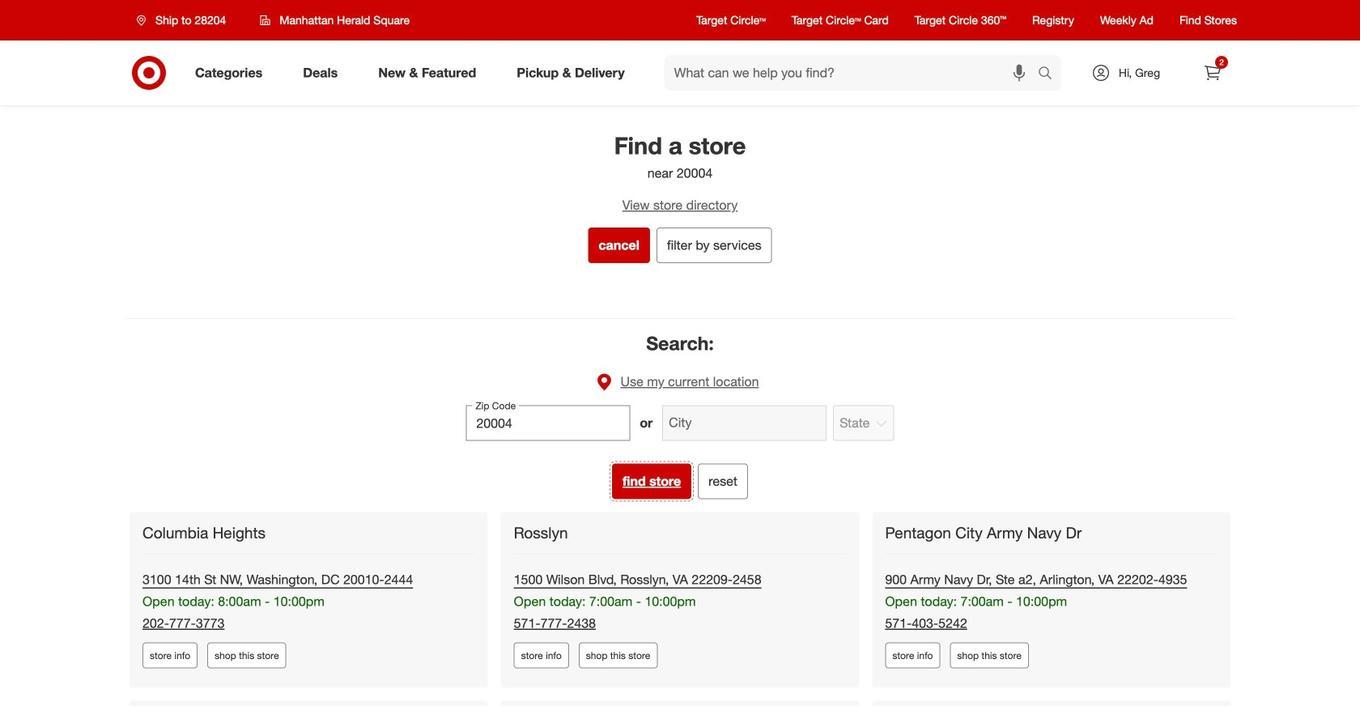 Task type: describe. For each thing, give the bounding box(es) containing it.
What can we help you find? suggestions appear below search field
[[665, 55, 1042, 91]]



Task type: vqa. For each thing, say whether or not it's contained in the screenshot.
SHOP ALL CHARMIN CHARMIN ULTRA SOFT TOILET PAPER - 12 SUPER MEGA ROLLS
no



Task type: locate. For each thing, give the bounding box(es) containing it.
None text field
[[466, 405, 630, 441]]

None text field
[[663, 405, 827, 441]]



